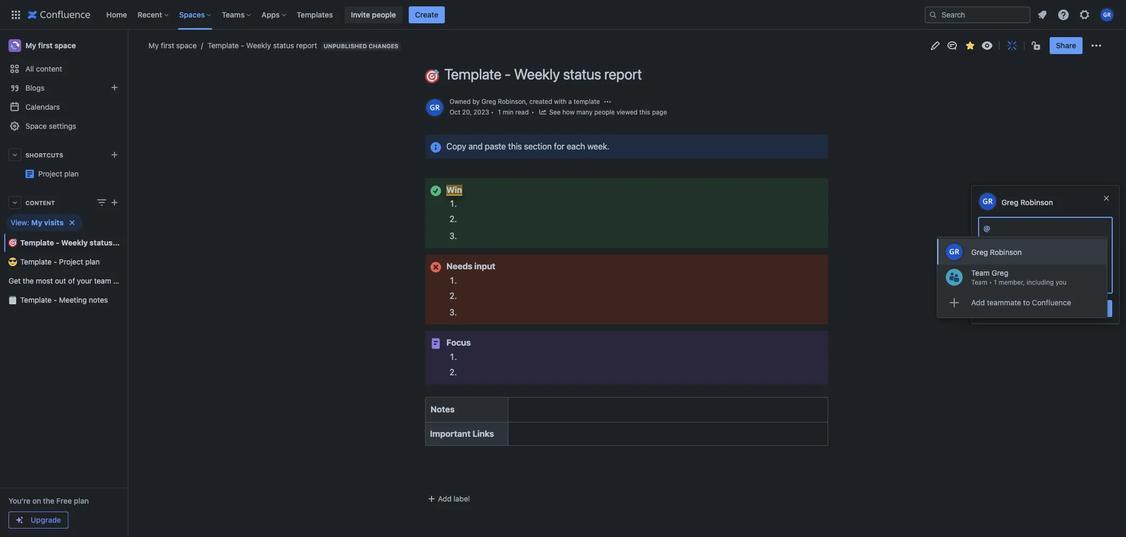 Task type: vqa. For each thing, say whether or not it's contained in the screenshot.
Project plan link
yes



Task type: describe. For each thing, give the bounding box(es) containing it.
space
[[25, 121, 47, 130]]

template - meeting notes
[[20, 295, 108, 304]]

add label
[[438, 494, 470, 503]]

panel success image
[[430, 184, 442, 197]]

visits
[[44, 218, 64, 227]]

changes
[[369, 42, 399, 49]]

1 horizontal spatial my first space link
[[148, 40, 197, 51]]

0 horizontal spatial space
[[55, 41, 76, 50]]

0 vertical spatial report
[[296, 41, 317, 50]]

many
[[577, 108, 593, 116]]

space settings link
[[4, 117, 123, 136]]

project plan link down shortcuts dropdown button
[[38, 169, 79, 178]]

of
[[68, 276, 75, 285]]

plan inside template - project plan link
[[85, 257, 100, 266]]

content button
[[4, 193, 123, 212]]

@
[[984, 224, 990, 233]]

recent
[[138, 10, 162, 19]]

report inside space element
[[115, 238, 137, 247]]

create link
[[409, 6, 445, 23]]

team
[[94, 276, 111, 285]]

settings
[[49, 121, 76, 130]]

1 vertical spatial people
[[594, 108, 615, 116]]

quick summary image
[[1006, 39, 1019, 52]]

spaces button
[[176, 6, 215, 23]]

robinson inside popup 'element'
[[990, 247, 1022, 256]]

templates link
[[294, 6, 336, 23]]

content
[[25, 199, 55, 206]]

create a page image
[[108, 196, 121, 209]]

team greg team • 1 member, including you
[[971, 268, 1067, 286]]

appswitcher icon image
[[10, 8, 22, 21]]

my first space inside space element
[[25, 41, 76, 50]]

needs
[[447, 262, 473, 271]]

more actions image
[[1090, 39, 1103, 52]]

template - project plan image
[[25, 170, 34, 178]]

invite people
[[351, 10, 396, 19]]

- left meeting
[[54, 295, 57, 304]]

- up template - project plan
[[56, 238, 59, 247]]

search image
[[929, 10, 938, 19]]

1 vertical spatial report
[[604, 65, 642, 83]]

all content
[[25, 64, 62, 73]]

see
[[549, 108, 561, 116]]

none text field inside @ search field
[[990, 225, 993, 232]]

copy and paste this section for each week.
[[447, 142, 610, 151]]

project plan for project plan link on top of change view image
[[123, 165, 164, 174]]

with
[[554, 97, 567, 105]]

global element
[[6, 0, 923, 29]]

greg inside team greg team • 1 member, including you
[[992, 268, 1009, 277]]

needs input
[[447, 262, 496, 271]]

home link
[[103, 6, 130, 23]]

create
[[415, 10, 438, 19]]

on
[[32, 496, 41, 505]]

oct 20, 2023
[[450, 108, 489, 116]]

banner containing home
[[0, 0, 1126, 30]]

share button
[[1050, 37, 1083, 54]]

important links
[[430, 429, 494, 438]]

unstar image
[[964, 39, 977, 52]]

invite people button
[[345, 6, 402, 23]]

status inside space element
[[90, 238, 113, 247]]

settings icon image
[[1079, 8, 1091, 21]]

none field inside @ text field
[[990, 224, 993, 233]]

oct
[[450, 108, 461, 116]]

template up by
[[444, 65, 502, 83]]

template
[[574, 97, 600, 105]]

confluence
[[1032, 298, 1071, 307]]

spaces
[[179, 10, 205, 19]]

how
[[562, 108, 575, 116]]

2 horizontal spatial space
[[176, 41, 197, 50]]

add teammate to confluence
[[971, 298, 1071, 307]]

1 vertical spatial this
[[508, 142, 522, 151]]

1 vertical spatial status
[[563, 65, 601, 83]]

2 first from the left
[[161, 41, 174, 50]]

get the most out of your team space
[[8, 276, 134, 285]]

you're on the free plan
[[8, 496, 89, 505]]

apps
[[262, 10, 280, 19]]

0 vertical spatial status
[[273, 41, 294, 50]]

popup element
[[938, 237, 1107, 318]]

recent button
[[134, 6, 173, 23]]

teammate
[[987, 298, 1021, 307]]

0 vertical spatial template - weekly status report
[[207, 41, 317, 50]]

shortcuts
[[25, 151, 63, 158]]

,
[[526, 97, 528, 105]]

1 min read
[[498, 108, 529, 116]]

@ search field
[[984, 224, 993, 233]]

read
[[515, 108, 529, 116]]

templates
[[297, 10, 333, 19]]

week.
[[587, 142, 610, 151]]

created
[[529, 97, 552, 105]]

important
[[430, 429, 471, 438]]

add for add label
[[438, 494, 452, 503]]

paste
[[485, 142, 506, 151]]

change view image
[[95, 196, 108, 209]]

space settings
[[25, 121, 76, 130]]

add shortcut image
[[108, 148, 121, 161]]

project plan link up change view image
[[4, 164, 164, 183]]

no restrictions image
[[1031, 39, 1043, 52]]

out
[[55, 276, 66, 285]]

0 horizontal spatial 1
[[498, 108, 501, 116]]

0 vertical spatial greg robinson
[[1002, 198, 1053, 207]]

collapse sidebar image
[[116, 35, 139, 56]]

template inside template - meeting notes link
[[20, 295, 52, 304]]

apps button
[[258, 6, 290, 23]]

0 vertical spatial template - weekly status report link
[[197, 40, 317, 51]]

template inside template - project plan link
[[20, 257, 52, 266]]

0 vertical spatial robinson
[[498, 97, 526, 105]]

blogs link
[[4, 78, 123, 98]]

Main content area, start typing to enter text. text field
[[984, 222, 1108, 288]]

links
[[473, 429, 494, 438]]

0 vertical spatial greg robinson link
[[482, 97, 526, 105]]

unpublished changes
[[324, 42, 399, 49]]

weekly inside space element
[[61, 238, 88, 247]]

Add label text field
[[424, 494, 506, 504]]



Task type: locate. For each thing, give the bounding box(es) containing it.
1 horizontal spatial my first space
[[148, 41, 197, 50]]

0 horizontal spatial greg robinson image
[[426, 99, 443, 116]]

template down teams
[[207, 41, 239, 50]]

- up 'out'
[[54, 257, 57, 266]]

share
[[1056, 41, 1076, 50]]

my right view:
[[31, 218, 42, 227]]

team left •
[[971, 278, 988, 286]]

add
[[971, 298, 985, 307], [438, 494, 452, 503]]

status down apps popup button
[[273, 41, 294, 50]]

my first space link down recent dropdown button
[[148, 40, 197, 51]]

section
[[524, 142, 552, 151]]

space down spaces
[[176, 41, 197, 50]]

project plan link
[[4, 164, 164, 183], [38, 169, 79, 178]]

owned by greg robinson , created with a template
[[450, 97, 600, 105]]

this inside button
[[639, 108, 650, 116]]

people inside the global element
[[372, 10, 396, 19]]

people down "manage page ownership" image
[[594, 108, 615, 116]]

this right paste
[[508, 142, 522, 151]]

get
[[8, 276, 21, 285]]

see how many people viewed this page button
[[539, 107, 667, 118]]

1 vertical spatial the
[[43, 496, 54, 505]]

template down most
[[20, 295, 52, 304]]

status up team
[[90, 238, 113, 247]]

template - weekly status report link down apps
[[197, 40, 317, 51]]

unpublished
[[324, 42, 367, 49]]

:dart: image
[[425, 69, 439, 83], [425, 69, 439, 83], [8, 239, 17, 247]]

2 vertical spatial weekly
[[61, 238, 88, 247]]

0 horizontal spatial add
[[438, 494, 452, 503]]

min
[[503, 108, 514, 116]]

my first space up content
[[25, 41, 76, 50]]

weekly
[[246, 41, 271, 50], [514, 65, 560, 83], [61, 238, 88, 247]]

project
[[123, 165, 147, 174], [38, 169, 62, 178], [59, 257, 83, 266]]

add right add icon
[[971, 298, 985, 307]]

greg robinson
[[1002, 198, 1053, 207], [971, 247, 1022, 256]]

1 right •
[[994, 278, 997, 286]]

template - meeting notes link
[[4, 291, 123, 310]]

notes
[[89, 295, 108, 304]]

0 horizontal spatial first
[[38, 41, 53, 50]]

template down view: my visits
[[20, 238, 54, 247]]

0 vertical spatial weekly
[[246, 41, 271, 50]]

you
[[1056, 278, 1067, 286]]

1 left min
[[498, 108, 501, 116]]

project plan inside project plan link
[[123, 165, 164, 174]]

weekly up created
[[514, 65, 560, 83]]

invite
[[351, 10, 370, 19]]

project plan
[[123, 165, 164, 174], [38, 169, 79, 178]]

help icon image
[[1057, 8, 1070, 21]]

Search field
[[925, 6, 1031, 23]]

report up "manage page ownership" image
[[604, 65, 642, 83]]

:dart: image
[[8, 239, 17, 247]]

:sunglasses: image
[[8, 258, 17, 266], [8, 258, 17, 266]]

1 vertical spatial greg robinson
[[971, 247, 1022, 256]]

add left label
[[438, 494, 452, 503]]

edit this page image
[[929, 39, 942, 52]]

notes
[[431, 405, 455, 414]]

calendars
[[25, 102, 60, 111]]

:notepad_spiral: image
[[8, 296, 17, 304], [8, 296, 17, 304]]

1 horizontal spatial add
[[971, 298, 985, 307]]

report down create a page icon
[[115, 238, 137, 247]]

home
[[106, 10, 127, 19]]

people
[[372, 10, 396, 19], [594, 108, 615, 116]]

1 horizontal spatial space
[[113, 276, 134, 285]]

•
[[989, 278, 992, 286]]

meeting
[[59, 295, 87, 304]]

space right team
[[113, 276, 134, 285]]

label
[[454, 494, 470, 503]]

clear view image
[[66, 216, 78, 229]]

0 horizontal spatial greg robinson link
[[482, 97, 526, 105]]

None field
[[990, 224, 993, 233]]

each
[[567, 142, 585, 151]]

my right collapse sidebar icon
[[148, 41, 159, 50]]

template - weekly status report inside space element
[[20, 238, 137, 247]]

1 horizontal spatial 1
[[994, 278, 997, 286]]

premium image
[[15, 516, 24, 524]]

1 vertical spatial greg robinson link
[[1002, 198, 1053, 207]]

robinson
[[498, 97, 526, 105], [1021, 198, 1053, 207], [990, 247, 1022, 256]]

status up template at the right of the page
[[563, 65, 601, 83]]

manage page ownership image
[[603, 98, 612, 106]]

- up owned by greg robinson , created with a template
[[505, 65, 511, 83]]

shortcuts button
[[4, 145, 123, 164]]

win
[[447, 185, 462, 195]]

0 horizontal spatial the
[[23, 276, 34, 285]]

1 my first space from the left
[[25, 41, 76, 50]]

1 vertical spatial template - weekly status report
[[444, 65, 642, 83]]

template up most
[[20, 257, 52, 266]]

1 horizontal spatial template - weekly status report
[[207, 41, 317, 50]]

free
[[56, 496, 72, 505]]

panel error image
[[430, 261, 442, 274]]

1 vertical spatial add
[[438, 494, 452, 503]]

template - weekly status report down clear view icon in the left top of the page
[[20, 238, 137, 247]]

0 horizontal spatial template - weekly status report
[[20, 238, 137, 247]]

input
[[474, 262, 496, 271]]

my first space down recent dropdown button
[[148, 41, 197, 50]]

0 vertical spatial people
[[372, 10, 396, 19]]

your
[[77, 276, 92, 285]]

1 vertical spatial 1
[[994, 278, 997, 286]]

a
[[568, 97, 572, 105]]

2 horizontal spatial report
[[604, 65, 642, 83]]

by
[[473, 97, 480, 105]]

for
[[554, 142, 565, 151]]

the right get
[[23, 276, 34, 285]]

add icon image
[[945, 293, 964, 312]]

template - weekly status report down apps
[[207, 41, 317, 50]]

create a blog image
[[108, 81, 121, 94]]

first
[[38, 41, 53, 50], [161, 41, 174, 50]]

2 horizontal spatial status
[[563, 65, 601, 83]]

0 vertical spatial the
[[23, 276, 34, 285]]

teams
[[222, 10, 245, 19]]

add inside popup 'element'
[[971, 298, 985, 307]]

1 vertical spatial weekly
[[514, 65, 560, 83]]

get the most out of your team space link
[[4, 272, 134, 291]]

notification icon image
[[1036, 8, 1049, 21]]

content
[[36, 64, 62, 73]]

panel note image
[[430, 337, 442, 350]]

template - weekly status report up created
[[444, 65, 642, 83]]

1 horizontal spatial people
[[594, 108, 615, 116]]

the
[[23, 276, 34, 285], [43, 496, 54, 505]]

0 horizontal spatial template - weekly status report link
[[4, 233, 137, 252]]

0 horizontal spatial my first space link
[[4, 35, 123, 56]]

2 horizontal spatial weekly
[[514, 65, 560, 83]]

this left page
[[639, 108, 650, 116]]

greg robinson inside popup 'element'
[[971, 247, 1022, 256]]

1 horizontal spatial greg robinson image
[[979, 193, 996, 210]]

upgrade button
[[9, 512, 68, 528]]

2 my first space from the left
[[148, 41, 197, 50]]

first inside space element
[[38, 41, 53, 50]]

1 first from the left
[[38, 41, 53, 50]]

template - weekly status report link
[[197, 40, 317, 51], [4, 233, 137, 252]]

teams button
[[219, 6, 255, 23]]

0 vertical spatial team
[[971, 268, 990, 277]]

greg robinson image left oct
[[426, 99, 443, 116]]

20,
[[462, 108, 472, 116]]

and
[[469, 142, 483, 151]]

1 horizontal spatial status
[[273, 41, 294, 50]]

weekly down clear view icon in the left top of the page
[[61, 238, 88, 247]]

None text field
[[990, 225, 993, 232]]

my first space link
[[4, 35, 123, 56], [148, 40, 197, 51]]

the right on
[[43, 496, 54, 505]]

add for add teammate to confluence
[[971, 298, 985, 307]]

report down templates link
[[296, 41, 317, 50]]

project for project plan link on top of change view image
[[123, 165, 147, 174]]

all content link
[[4, 59, 123, 78]]

banner
[[0, 0, 1126, 30]]

0 horizontal spatial people
[[372, 10, 396, 19]]

people right invite
[[372, 10, 396, 19]]

greg robinson image up @ search field
[[979, 193, 996, 210]]

first down recent dropdown button
[[161, 41, 174, 50]]

my first space link inside space element
[[4, 35, 123, 56]]

project plan for project plan link below shortcuts dropdown button
[[38, 169, 79, 178]]

1 vertical spatial template - weekly status report link
[[4, 233, 137, 252]]

calendars link
[[4, 98, 123, 117]]

member,
[[999, 278, 1025, 286]]

space up all content link on the top of page
[[55, 41, 76, 50]]

1 horizontal spatial template - weekly status report link
[[197, 40, 317, 51]]

1 horizontal spatial first
[[161, 41, 174, 50]]

template
[[207, 41, 239, 50], [444, 65, 502, 83], [20, 238, 54, 247], [20, 257, 52, 266], [20, 295, 52, 304]]

0 horizontal spatial status
[[90, 238, 113, 247]]

2 vertical spatial robinson
[[990, 247, 1022, 256]]

0 vertical spatial greg robinson image
[[426, 99, 443, 116]]

2 horizontal spatial template - weekly status report
[[444, 65, 642, 83]]

my up the all
[[25, 41, 36, 50]]

you're
[[8, 496, 30, 505]]

focus
[[447, 338, 471, 348]]

copy image
[[424, 179, 437, 191]]

1 horizontal spatial the
[[43, 496, 54, 505]]

owned
[[450, 97, 471, 105]]

1 inside team greg team • 1 member, including you
[[994, 278, 997, 286]]

1 team from the top
[[971, 268, 990, 277]]

confluence image
[[28, 8, 90, 21], [28, 8, 90, 21]]

first up all content
[[38, 41, 53, 50]]

space element
[[0, 30, 164, 537]]

with a template button
[[554, 97, 600, 107]]

1 horizontal spatial project plan
[[123, 165, 164, 174]]

1 vertical spatial team
[[971, 278, 988, 286]]

1 vertical spatial robinson
[[1021, 198, 1053, 207]]

- down 'teams' popup button
[[241, 41, 244, 50]]

report
[[296, 41, 317, 50], [604, 65, 642, 83], [115, 238, 137, 247]]

project for project plan link below shortcuts dropdown button
[[38, 169, 62, 178]]

0 horizontal spatial report
[[115, 238, 137, 247]]

see how many people viewed this page
[[549, 108, 667, 116]]

to
[[1023, 298, 1030, 307]]

0 horizontal spatial my first space
[[25, 41, 76, 50]]

template - weekly status report
[[207, 41, 317, 50], [444, 65, 642, 83], [20, 238, 137, 247]]

1 vertical spatial greg robinson image
[[979, 193, 996, 210]]

page
[[652, 108, 667, 116]]

1 horizontal spatial this
[[639, 108, 650, 116]]

blogs
[[25, 83, 45, 92]]

2 team from the top
[[971, 278, 988, 286]]

0 vertical spatial 1
[[498, 108, 501, 116]]

view: my visits
[[11, 218, 64, 227]]

0 horizontal spatial this
[[508, 142, 522, 151]]

weekly down apps
[[246, 41, 271, 50]]

0 vertical spatial add
[[971, 298, 985, 307]]

plan inside project plan link
[[149, 165, 164, 174]]

template - weekly status report link down clear view icon in the left top of the page
[[4, 233, 137, 252]]

plan
[[149, 165, 164, 174], [64, 169, 79, 178], [85, 257, 100, 266], [74, 496, 89, 505]]

stop watching image
[[981, 39, 994, 52]]

-
[[241, 41, 244, 50], [505, 65, 511, 83], [56, 238, 59, 247], [54, 257, 57, 266], [54, 295, 57, 304]]

status
[[273, 41, 294, 50], [563, 65, 601, 83], [90, 238, 113, 247]]

my first space
[[25, 41, 76, 50], [148, 41, 197, 50]]

my first space link up all content link on the top of page
[[4, 35, 123, 56]]

1 horizontal spatial weekly
[[246, 41, 271, 50]]

1 horizontal spatial report
[[296, 41, 317, 50]]

all
[[25, 64, 34, 73]]

team up •
[[971, 268, 990, 277]]

close comment sidebar image
[[1102, 194, 1111, 203]]

0 horizontal spatial project plan
[[38, 169, 79, 178]]

1 horizontal spatial greg robinson link
[[1002, 198, 1053, 207]]

including
[[1027, 278, 1054, 286]]

upgrade
[[31, 515, 61, 524]]

greg robinson link
[[482, 97, 526, 105], [1002, 198, 1053, 207]]

2 vertical spatial template - weekly status report
[[20, 238, 137, 247]]

0 vertical spatial this
[[639, 108, 650, 116]]

1
[[498, 108, 501, 116], [994, 278, 997, 286]]

panel info image
[[430, 141, 442, 154]]

greg robinson image
[[426, 99, 443, 116], [979, 193, 996, 210]]

0 horizontal spatial weekly
[[61, 238, 88, 247]]

this
[[639, 108, 650, 116], [508, 142, 522, 151]]

template - project plan link
[[4, 252, 123, 272]]

template - project plan
[[20, 257, 100, 266]]

2 vertical spatial status
[[90, 238, 113, 247]]

2 vertical spatial report
[[115, 238, 137, 247]]

2023
[[474, 108, 489, 116]]



